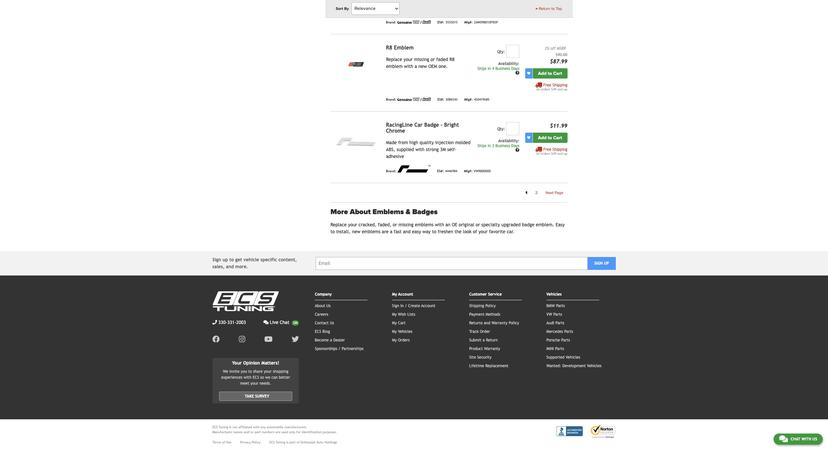 Task type: vqa. For each thing, say whether or not it's contained in the screenshot.
ADD TO CART
yes



Task type: locate. For each thing, give the bounding box(es) containing it.
free down $87.99 at the right top
[[543, 83, 551, 88]]

parts for mini parts
[[555, 347, 564, 352]]

1 horizontal spatial chat
[[791, 438, 800, 442]]

0 vertical spatial return
[[539, 6, 550, 11]]

badges
[[412, 208, 438, 216]]

1 vertical spatial is
[[286, 441, 288, 445]]

0 vertical spatial on
[[536, 88, 540, 91]]

cart for r8 emblem
[[553, 71, 562, 76]]

1 orders from the top
[[541, 88, 550, 91]]

site
[[469, 356, 476, 360]]

0 vertical spatial add to cart button
[[533, 68, 568, 79]]

is for not
[[229, 426, 231, 430]]

tuning up manufacturer
[[219, 426, 228, 430]]

es#: for car
[[437, 170, 444, 173]]

es#: for emblem
[[438, 98, 444, 102]]

is down used
[[286, 441, 288, 445]]

adhesive
[[386, 154, 404, 159]]

return
[[539, 6, 550, 11], [486, 339, 498, 343]]

3 my from the top
[[392, 321, 397, 326]]

add right add to wish list image
[[538, 71, 547, 76]]

4 my from the top
[[392, 330, 397, 335]]

1 horizontal spatial policy
[[485, 304, 496, 309]]

qty: up ships in 4 business days
[[497, 49, 505, 54]]

0 horizontal spatial is
[[229, 426, 231, 430]]

qty:
[[497, 49, 505, 54], [497, 127, 505, 131]]

brand: down adhesive
[[386, 170, 396, 173]]

is for part
[[286, 441, 288, 445]]

replace for replace your cracked, faded, or missing emblems with an oe original or specialty upgraded badge emblem. easy to install, new emblems are a fast and easy way to freshen the look of your favorite car.
[[331, 223, 347, 228]]

parts for audi parts
[[556, 321, 564, 326]]

business right the 3
[[496, 144, 510, 148]]

0 vertical spatial add to cart
[[538, 71, 562, 76]]

free shipping
[[543, 1, 568, 6]]

missing
[[414, 57, 429, 62], [399, 223, 414, 228]]

brand: up 'racingline'
[[386, 98, 396, 102]]

1 my from the top
[[392, 293, 397, 297]]

2 question circle image from the top
[[516, 149, 520, 152]]

shipping up top
[[553, 1, 568, 6]]

0 horizontal spatial are
[[276, 431, 280, 435]]

1 vertical spatial return
[[486, 339, 498, 343]]

question circle image left add to wish list image
[[516, 71, 520, 75]]

you
[[241, 370, 247, 375]]

to down free shipping
[[551, 6, 555, 11]]

1 vertical spatial mfg#:
[[464, 98, 473, 102]]

1 horizontal spatial account
[[421, 304, 435, 309]]

0 vertical spatial is
[[229, 426, 231, 430]]

0 vertical spatial question circle image
[[516, 71, 520, 75]]

2 availability: from the top
[[498, 139, 520, 143]]

0 horizontal spatial only
[[289, 431, 295, 435]]

2 in from the top
[[488, 144, 491, 148]]

2 vertical spatial es#:
[[437, 170, 444, 173]]

ships left the 3
[[478, 144, 487, 148]]

1 add to cart button from the top
[[533, 68, 568, 79]]

1 brand: from the top
[[386, 21, 396, 24]]

missing up fast
[[399, 223, 414, 228]]

with left the any
[[253, 426, 260, 430]]

us right comments icon
[[813, 438, 817, 442]]

0 vertical spatial mfg#:
[[464, 21, 473, 24]]

availability: up ships in 3 business days
[[498, 139, 520, 143]]

off
[[551, 46, 556, 51]]

question circle image
[[516, 71, 520, 75], [516, 149, 520, 152]]

in for r8 emblem
[[488, 66, 491, 71]]

1 vertical spatial tuning
[[276, 441, 285, 445]]

0 vertical spatial days
[[511, 66, 520, 71]]

sign in / create account
[[392, 304, 435, 309]]

brand: for racingline
[[386, 170, 396, 173]]

or right original
[[476, 223, 480, 228]]

better
[[279, 376, 290, 380]]

sponsorships
[[315, 347, 337, 352]]

free shipping on orders $49 and up down $11.99
[[536, 147, 568, 156]]

1 vertical spatial cart
[[553, 135, 562, 141]]

add to cart button down $87.99 at the right top
[[533, 68, 568, 79]]

faded
[[436, 57, 448, 62]]

with inside made from high quality injection molded abs, supplied with strong 3m self- adhesive
[[415, 147, 425, 152]]

cart down wish
[[398, 321, 406, 326]]

your inside replace your missing or faded r8 emblem with a new oem one.
[[404, 57, 413, 62]]

parts up mercedes parts
[[556, 321, 564, 326]]

1 ships from the top
[[478, 66, 487, 71]]

free shipping on orders $49 and up for racingline car badge - bright chrome
[[536, 147, 568, 156]]

parts up porsche parts at the right bottom
[[564, 330, 573, 335]]

is left not
[[229, 426, 231, 430]]

1 add from the top
[[538, 71, 547, 76]]

add right add to wish list icon
[[538, 135, 547, 141]]

es#: 3086543
[[438, 98, 458, 102]]

1 vertical spatial part
[[289, 441, 296, 445]]

replace up emblem
[[386, 57, 402, 62]]

r8
[[386, 45, 392, 51], [450, 57, 455, 62]]

1 vertical spatial missing
[[399, 223, 414, 228]]

replace inside replace your cracked, faded, or missing emblems with an oe original or specialty upgraded badge emblem. easy to install, new emblems are a fast and easy way to freshen the look of your favorite car.
[[331, 223, 347, 228]]

or up 'oem'
[[431, 57, 435, 62]]

1 vertical spatial free
[[543, 83, 551, 88]]

1 vertical spatial chat
[[791, 438, 800, 442]]

my left wish
[[392, 313, 397, 317]]

1 vertical spatial us
[[330, 321, 334, 326]]

comments image
[[779, 436, 788, 444]]

to
[[551, 6, 555, 11], [548, 71, 552, 76], [548, 135, 552, 141], [331, 229, 335, 235], [432, 229, 436, 235], [229, 258, 234, 263], [248, 370, 252, 375]]

1 vertical spatial on
[[536, 152, 540, 156]]

0 vertical spatial r8
[[386, 45, 392, 51]]

more.
[[235, 264, 248, 270]]

2 vertical spatial free
[[543, 147, 551, 152]]

mini
[[547, 347, 554, 352]]

1 vertical spatial days
[[511, 144, 520, 148]]

1 vertical spatial about
[[315, 304, 325, 309]]

1 horizontal spatial /
[[405, 304, 407, 309]]

2 vertical spatial us
[[813, 438, 817, 442]]

cart
[[553, 71, 562, 76], [553, 135, 562, 141], [398, 321, 406, 326]]

0 vertical spatial free
[[543, 1, 551, 6]]

missing up 'oem'
[[414, 57, 429, 62]]

add to cart button for r8 emblem
[[533, 68, 568, 79]]

next page link
[[542, 189, 568, 197]]

4
[[492, 66, 494, 71]]

Email email field
[[316, 257, 588, 270]]

1 vertical spatial in
[[488, 144, 491, 148]]

/ right 'in'
[[405, 304, 407, 309]]

to left get
[[229, 258, 234, 263]]

$49 for racingline car badge - bright chrome
[[551, 152, 556, 156]]

account up 'in'
[[398, 293, 413, 297]]

sign for sign up to get vehicle specific content, sales, and more.
[[212, 258, 221, 263]]

parts down mercedes parts
[[561, 339, 570, 343]]

1 horizontal spatial or
[[431, 57, 435, 62]]

customer service
[[469, 293, 502, 297]]

ecs down numbers
[[269, 441, 275, 445]]

a left fast
[[390, 229, 392, 235]]

1 vertical spatial es#:
[[438, 98, 444, 102]]

0 vertical spatial es#:
[[438, 21, 444, 24]]

0 vertical spatial availability:
[[498, 61, 520, 66]]

part inside ecs tuning is not affiliated with any automobile manufacturers. manufacturer names and/or part numbers are used only for identification purposes.
[[255, 431, 261, 435]]

0 horizontal spatial part
[[255, 431, 261, 435]]

2 horizontal spatial of
[[473, 229, 477, 235]]

genuine volkswagen audi - corporate logo image down models
[[398, 20, 431, 24]]

1 horizontal spatial sign
[[392, 304, 399, 309]]

only down manufacturers.
[[289, 431, 295, 435]]

chat right live
[[280, 320, 289, 326]]

r8 right faded in the top of the page
[[450, 57, 455, 62]]

sign inside button
[[594, 262, 603, 266]]

add to cart button for racingline car badge - bright chrome
[[533, 133, 568, 143]]

2003
[[236, 320, 246, 326]]

2 vertical spatial brand:
[[386, 170, 396, 173]]

shopping
[[273, 370, 289, 375]]

2 horizontal spatial policy
[[509, 321, 519, 326]]

brand: for r8
[[386, 98, 396, 102]]

mfg#: left vwr800000
[[464, 170, 472, 173]]

supported vehicles
[[547, 356, 580, 360]]

2 ships from the top
[[478, 144, 487, 148]]

0 vertical spatial $49
[[551, 88, 556, 91]]

1 vertical spatial r8
[[450, 57, 455, 62]]

and up order
[[484, 321, 490, 326]]

next page
[[546, 191, 564, 195]]

or
[[431, 57, 435, 62], [393, 223, 397, 228], [476, 223, 480, 228]]

made
[[386, 140, 397, 145]]

return down order
[[486, 339, 498, 343]]

1 vertical spatial are
[[276, 431, 280, 435]]

question circle image for r8 emblem
[[516, 71, 520, 75]]

orders down $11.99
[[541, 152, 550, 156]]

2 days from the top
[[511, 144, 520, 148]]

fast
[[394, 229, 402, 235]]

qty: up ships in 3 business days
[[497, 127, 505, 131]]

0 horizontal spatial account
[[398, 293, 413, 297]]

favorite
[[489, 229, 505, 235]]

2 my from the top
[[392, 313, 397, 317]]

instagram logo image
[[239, 336, 245, 344]]

in left the 3
[[488, 144, 491, 148]]

contact us
[[315, 321, 334, 326]]

0 horizontal spatial sign
[[212, 258, 221, 263]]

mfg#: vwr800000
[[464, 170, 491, 173]]

1 vertical spatial policy
[[509, 321, 519, 326]]

install,
[[336, 229, 351, 235]]

0 vertical spatial free shipping on orders $49 and up
[[536, 83, 568, 91]]

genuine volkswagen audi - corporate logo image up 'car'
[[398, 98, 431, 101]]

made from high quality injection molded abs, supplied with strong 3m self- adhesive
[[386, 140, 471, 159]]

0 horizontal spatial or
[[393, 223, 397, 228]]

in
[[400, 304, 404, 309]]

0 vertical spatial us
[[326, 304, 331, 309]]

ecs inside ecs tuning is not affiliated with any automobile manufacturers. manufacturer names and/or part numbers are used only for identification purposes.
[[212, 426, 218, 430]]

2 on from the top
[[536, 152, 540, 156]]

1 vertical spatial add
[[538, 135, 547, 141]]

chrome
[[386, 128, 405, 134]]

my left "orders"
[[392, 339, 397, 343]]

tuning down used
[[276, 441, 285, 445]]

2 $49 from the top
[[551, 152, 556, 156]]

2 orders from the top
[[541, 152, 550, 156]]

us up careers link
[[326, 304, 331, 309]]

add to cart
[[538, 71, 562, 76], [538, 135, 562, 141]]

0 horizontal spatial policy
[[252, 441, 260, 445]]

car
[[414, 122, 423, 128]]

your down emblem
[[404, 57, 413, 62]]

331-
[[227, 320, 236, 326]]

1 on from the top
[[536, 88, 540, 91]]

mfg#: zaw098010pdsp
[[464, 21, 498, 24]]

of inside replace your cracked, faded, or missing emblems with an oe original or specialty upgraded badge emblem. easy to install, new emblems are a fast and easy way to freshen the look of your favorite car.
[[473, 229, 477, 235]]

lifetime
[[469, 364, 484, 369]]

injection
[[435, 140, 454, 145]]

fits spyder models only
[[386, 9, 435, 14]]

1 horizontal spatial return
[[539, 6, 550, 11]]

0 horizontal spatial missing
[[399, 223, 414, 228]]

with left an
[[435, 223, 444, 228]]

mfg#:
[[464, 21, 473, 24], [464, 98, 473, 102], [464, 170, 472, 173]]

new right install,
[[352, 229, 361, 235]]

0 vertical spatial only
[[426, 9, 435, 14]]

faded,
[[378, 223, 391, 228]]

3 free from the top
[[543, 147, 551, 152]]

ecs blog link
[[315, 330, 330, 335]]

replace inside replace your missing or faded r8 emblem with a new oem one.
[[386, 57, 402, 62]]

contact us link
[[315, 321, 334, 326]]

genuine volkswagen audi - corporate logo image
[[398, 20, 431, 24], [398, 98, 431, 101]]

vehicles up bmw parts link on the bottom right of the page
[[547, 293, 562, 297]]

porsche parts link
[[547, 339, 570, 343]]

vw parts link
[[547, 313, 562, 317]]

days for r8 emblem
[[511, 66, 520, 71]]

of
[[473, 229, 477, 235], [222, 441, 225, 445], [297, 441, 300, 445]]

any
[[261, 426, 266, 430]]

return right caret up icon
[[539, 6, 550, 11]]

0 vertical spatial replace
[[386, 57, 402, 62]]

0 vertical spatial are
[[382, 229, 389, 235]]

audi
[[547, 321, 554, 326]]

a left 'oem'
[[415, 64, 417, 69]]

account right create at bottom
[[421, 304, 435, 309]]

new left 'oem'
[[418, 64, 427, 69]]

quality
[[420, 140, 434, 145]]

shipping policy
[[469, 304, 496, 309]]

0 vertical spatial qty:
[[497, 49, 505, 54]]

1 vertical spatial orders
[[541, 152, 550, 156]]

1 horizontal spatial part
[[289, 441, 296, 445]]

2 vertical spatial mfg#:
[[464, 170, 472, 173]]

and inside sign up to get vehicle specific content, sales, and more.
[[226, 264, 234, 270]]

r8 left emblem
[[386, 45, 392, 51]]

0 vertical spatial brand:
[[386, 21, 396, 24]]

sort
[[336, 6, 343, 11]]

2 free shipping on orders $49 and up from the top
[[536, 147, 568, 156]]

days right the 3
[[511, 144, 520, 148]]

abs,
[[386, 147, 395, 152]]

racingline - corporate logo image
[[398, 166, 431, 173]]

3 brand: from the top
[[386, 170, 396, 173]]

1 free shipping on orders $49 and up from the top
[[536, 83, 568, 91]]

are down "automobile"
[[276, 431, 280, 435]]

oe
[[452, 223, 457, 228]]

1 in from the top
[[488, 66, 491, 71]]

ecs left so
[[253, 376, 259, 380]]

parts down porsche parts at the right bottom
[[555, 347, 564, 352]]

of left the "enthusiast"
[[297, 441, 300, 445]]

330-
[[218, 320, 227, 326]]

sign inside sign up to get vehicle specific content, sales, and more.
[[212, 258, 221, 263]]

tuning inside ecs tuning is not affiliated with any automobile manufacturers. manufacturer names and/or part numbers are used only for identification purposes.
[[219, 426, 228, 430]]

tuning for not
[[219, 426, 228, 430]]

ships in 4 business days
[[478, 66, 520, 71]]

0 vertical spatial part
[[255, 431, 261, 435]]

a
[[415, 64, 417, 69], [390, 229, 392, 235], [330, 339, 332, 343], [483, 339, 485, 343]]

days right 4
[[511, 66, 520, 71]]

shipping up payment
[[469, 304, 484, 309]]

1 question circle image from the top
[[516, 71, 520, 75]]

chat right comments icon
[[791, 438, 800, 442]]

to inside sign up to get vehicle specific content, sales, and more.
[[229, 258, 234, 263]]

0 horizontal spatial of
[[222, 441, 225, 445]]

about
[[350, 208, 371, 216], [315, 304, 325, 309]]

terms
[[212, 441, 221, 445]]

3555015
[[446, 21, 458, 24]]

free up return to top
[[543, 1, 551, 6]]

dealer
[[333, 339, 345, 343]]

0 vertical spatial tuning
[[219, 426, 228, 430]]

parts right bmw at the bottom of page
[[556, 304, 565, 309]]

4s0419685
[[474, 98, 490, 102]]

my for my orders
[[392, 339, 397, 343]]

0 vertical spatial warranty
[[492, 321, 508, 326]]

0 horizontal spatial about
[[315, 304, 325, 309]]

us right contact
[[330, 321, 334, 326]]

0 horizontal spatial new
[[352, 229, 361, 235]]

parts for mercedes parts
[[564, 330, 573, 335]]

1 vertical spatial business
[[496, 144, 510, 148]]

orders for racingline car badge - bright chrome
[[541, 152, 550, 156]]

us
[[326, 304, 331, 309], [330, 321, 334, 326], [813, 438, 817, 442]]

cracked,
[[359, 223, 377, 228]]

to right you
[[248, 370, 252, 375]]

es#: left 4446984
[[437, 170, 444, 173]]

1 vertical spatial add to cart button
[[533, 133, 568, 143]]

1 add to cart from the top
[[538, 71, 562, 76]]

1 horizontal spatial are
[[382, 229, 389, 235]]

return to top
[[538, 6, 562, 11]]

parts right vw
[[553, 313, 562, 317]]

ecs left blog
[[315, 330, 321, 335]]

ecs up manufacturer
[[212, 426, 218, 430]]

add to cart down $87.99 at the right top
[[538, 71, 562, 76]]

0 vertical spatial business
[[496, 66, 510, 71]]

1 vertical spatial qty:
[[497, 127, 505, 131]]

1 vertical spatial brand:
[[386, 98, 396, 102]]

easy
[[412, 229, 421, 235]]

0 horizontal spatial emblems
[[362, 229, 380, 235]]

sign for sign up
[[594, 262, 603, 266]]

1 horizontal spatial of
[[297, 441, 300, 445]]

to right way
[[432, 229, 436, 235]]

is
[[229, 426, 231, 430], [286, 441, 288, 445]]

1 availability: from the top
[[498, 61, 520, 66]]

1 horizontal spatial is
[[286, 441, 288, 445]]

my for my vehicles
[[392, 330, 397, 335]]

paginated product list navigation navigation
[[331, 189, 568, 197]]

us for contact us
[[330, 321, 334, 326]]

1 days from the top
[[511, 66, 520, 71]]

upgraded
[[501, 223, 521, 228]]

1 business from the top
[[496, 66, 510, 71]]

2 add to cart button from the top
[[533, 133, 568, 143]]

1 genuine volkswagen audi - corporate logo image from the top
[[398, 20, 431, 24]]

1 horizontal spatial new
[[418, 64, 427, 69]]

an
[[446, 223, 450, 228]]

contact
[[315, 321, 329, 326]]

and right fast
[[403, 229, 411, 235]]

about up careers link
[[315, 304, 325, 309]]

emblems
[[415, 223, 434, 228], [362, 229, 380, 235]]

1 $49 from the top
[[551, 88, 556, 91]]

supported
[[547, 356, 565, 360]]

2 qty: from the top
[[497, 127, 505, 131]]

1 horizontal spatial r8
[[450, 57, 455, 62]]

es#: left 3555015
[[438, 21, 444, 24]]

0 vertical spatial genuine volkswagen audi - corporate logo image
[[398, 20, 431, 24]]

warranty up security
[[484, 347, 500, 352]]

badge
[[522, 223, 535, 228]]

with right emblem
[[404, 64, 413, 69]]

0 horizontal spatial return
[[486, 339, 498, 343]]

2 brand: from the top
[[386, 98, 396, 102]]

add to cart for racingline car badge - bright chrome
[[538, 135, 562, 141]]

0 vertical spatial policy
[[485, 304, 496, 309]]

ships
[[478, 66, 487, 71], [478, 144, 487, 148]]

ecs for ecs tuning is not affiliated with any automobile manufacturers. manufacturer names and/or part numbers are used only for identification purposes.
[[212, 426, 218, 430]]

2 genuine volkswagen audi - corporate logo image from the top
[[398, 98, 431, 101]]

0 horizontal spatial replace
[[331, 223, 347, 228]]

product
[[469, 347, 483, 352]]

1 vertical spatial add to cart
[[538, 135, 562, 141]]

with inside the we invite you to share your shopping experiences with ecs so we can better meet your needs.
[[244, 376, 252, 380]]

part down the any
[[255, 431, 261, 435]]

is inside ecs tuning is not affiliated with any automobile manufacturers. manufacturer names and/or part numbers are used only for identification purposes.
[[229, 426, 231, 430]]

about up cracked,
[[350, 208, 371, 216]]

with inside replace your missing or faded r8 emblem with a new oem one.
[[404, 64, 413, 69]]

1 qty: from the top
[[497, 49, 505, 54]]

on for r8 emblem
[[536, 88, 540, 91]]

None number field
[[506, 45, 520, 58], [506, 122, 520, 135], [506, 45, 520, 58], [506, 122, 520, 135]]

1 horizontal spatial replace
[[386, 57, 402, 62]]

part down manufacturers.
[[289, 441, 296, 445]]

2 vertical spatial policy
[[252, 441, 260, 445]]

parts for bmw parts
[[556, 304, 565, 309]]

policy for shipping policy
[[485, 304, 496, 309]]

original
[[459, 223, 474, 228]]

of left 'use'
[[222, 441, 225, 445]]

emblem.
[[536, 223, 554, 228]]

emblems up way
[[415, 223, 434, 228]]

2 business from the top
[[496, 144, 510, 148]]

return inside "link"
[[539, 6, 550, 11]]

cart down $87.99 at the right top
[[553, 71, 562, 76]]

2 add to cart from the top
[[538, 135, 562, 141]]

0 vertical spatial add
[[538, 71, 547, 76]]

1 vertical spatial replace
[[331, 223, 347, 228]]

5 my from the top
[[392, 339, 397, 343]]

2 add from the top
[[538, 135, 547, 141]]

2 free from the top
[[543, 83, 551, 88]]

sign
[[212, 258, 221, 263], [594, 262, 603, 266], [392, 304, 399, 309]]

free shipping on orders $49 and up
[[536, 83, 568, 91], [536, 147, 568, 156]]

orders down $87.99 at the right top
[[541, 88, 550, 91]]

free down $11.99
[[543, 147, 551, 152]]

1 vertical spatial availability:
[[498, 139, 520, 143]]

mfg#: left 4s0419685
[[464, 98, 473, 102]]

my up my vehicles
[[392, 321, 397, 326]]

are down faded,
[[382, 229, 389, 235]]

1 vertical spatial only
[[289, 431, 295, 435]]

to inside "link"
[[551, 6, 555, 11]]

mfg#: for racingline car badge - bright chrome
[[464, 170, 472, 173]]

es#: 3555015
[[438, 21, 458, 24]]

facebook logo image
[[212, 336, 220, 344]]

in left 4
[[488, 66, 491, 71]]



Task type: describe. For each thing, give the bounding box(es) containing it.
your
[[232, 361, 242, 366]]

submit a return link
[[469, 339, 498, 343]]

availability: for racingline car badge - bright chrome
[[498, 139, 520, 143]]

3086543
[[446, 98, 458, 102]]

purposes.
[[323, 431, 337, 435]]

my wish lists link
[[392, 313, 415, 317]]

1 vertical spatial account
[[421, 304, 435, 309]]

genuine volkswagen audi - corporate logo image for es#: 3555015
[[398, 20, 431, 24]]

missing inside replace your cracked, faded, or missing emblems with an oe original or specialty upgraded badge emblem. easy to install, new emblems are a fast and easy way to freshen the look of your favorite car.
[[399, 223, 414, 228]]

we
[[265, 376, 270, 380]]

only inside ecs tuning is not affiliated with any automobile manufacturers. manufacturer names and/or part numbers are used only for identification purposes.
[[289, 431, 295, 435]]

msrp
[[557, 46, 566, 51]]

and/or
[[244, 431, 254, 435]]

free for r8 emblem
[[543, 83, 551, 88]]

become
[[315, 339, 329, 343]]

meet
[[240, 382, 249, 386]]

a right submit
[[483, 339, 485, 343]]

es#3555015 - zaw098010pdsp - black audi rings badge - pair  - pair of blackout audi rings emblems for the hood and trunk lid locations - created with audi enthusiasts in mind! - genuine volkswagen audi - audi image
[[331, 0, 381, 14]]

names
[[233, 431, 243, 435]]

ecs tuning image
[[212, 292, 279, 312]]

privacy
[[240, 441, 251, 445]]

bright
[[444, 122, 459, 128]]

of inside terms of use link
[[222, 441, 225, 445]]

my vehicles link
[[392, 330, 413, 335]]

tuning for part
[[276, 441, 285, 445]]

my for my wish lists
[[392, 313, 397, 317]]

my account
[[392, 293, 413, 297]]

business for r8 emblem
[[496, 66, 510, 71]]

my cart link
[[392, 321, 406, 326]]

site security link
[[469, 356, 492, 360]]

ships in 3 business days
[[478, 144, 520, 148]]

replace your cracked, faded, or missing emblems with an oe original or specialty upgraded badge emblem. easy to install, new emblems are a fast and easy way to freshen the look of your favorite car.
[[331, 223, 565, 235]]

in for racingline car badge - bright chrome
[[488, 144, 491, 148]]

audi parts
[[547, 321, 564, 326]]

r8 inside replace your missing or faded r8 emblem with a new oem one.
[[450, 57, 455, 62]]

freshen
[[438, 229, 453, 235]]

by
[[344, 6, 349, 11]]

on for racingline car badge - bright chrome
[[536, 152, 540, 156]]

2 horizontal spatial or
[[476, 223, 480, 228]]

my orders
[[392, 339, 410, 343]]

availability: for r8 emblem
[[498, 61, 520, 66]]

enthusiast
[[301, 441, 316, 445]]

1 vertical spatial warranty
[[484, 347, 500, 352]]

add to wish list image
[[527, 72, 530, 75]]

molded
[[455, 140, 471, 145]]

ecs for ecs tuning is part of enthusiast auto holdings
[[269, 441, 275, 445]]

free for racingline car badge - bright chrome
[[543, 147, 551, 152]]

your right meet
[[251, 382, 258, 386]]

with right comments icon
[[802, 438, 811, 442]]

strong
[[426, 147, 439, 152]]

manufacturer
[[212, 431, 232, 435]]

take survey
[[245, 395, 269, 399]]

genuine volkswagen audi - corporate logo image for es#: 3086543
[[398, 98, 431, 101]]

mfg#: 4s0419685
[[464, 98, 490, 102]]

and down $87.99 at the right top
[[557, 88, 563, 91]]

opinion
[[243, 361, 260, 366]]

vwr800000
[[474, 170, 491, 173]]

to down $87.99 at the right top
[[548, 71, 552, 76]]

free shipping on orders $49 and up for r8 emblem
[[536, 83, 568, 91]]

ecs for ecs blog
[[315, 330, 321, 335]]

new inside replace your missing or faded r8 emblem with a new oem one.
[[418, 64, 427, 69]]

comments image
[[263, 321, 269, 325]]

new inside replace your cracked, faded, or missing emblems with an oe original or specialty upgraded badge emblem. easy to install, new emblems are a fast and easy way to freshen the look of your favorite car.
[[352, 229, 361, 235]]

es#: 4446984
[[437, 170, 457, 173]]

to left install,
[[331, 229, 335, 235]]

1 free from the top
[[543, 1, 551, 6]]

customer
[[469, 293, 487, 297]]

es#4446984 - vwr800000 - racingline car badge - bright chrome - made from high quality injection molded abs, supplied with strong 3m self-adhesive - racingline - audi volkswagen image
[[331, 122, 381, 160]]

more
[[331, 208, 348, 216]]

my for my account
[[392, 293, 397, 297]]

es#3086543 - 4s0419685 - r8 emblem - replace your missing or faded r8 emblem with a new oem one. - genuine volkswagen audi - audi image
[[331, 45, 381, 83]]

your up the we in the bottom of the page
[[264, 370, 272, 375]]

use
[[226, 441, 231, 445]]

sponsorships / partnerships
[[315, 347, 364, 352]]

2%
[[545, 46, 549, 51]]

specific
[[261, 258, 277, 263]]

1 link
[[522, 189, 531, 197]]

add to wish list image
[[527, 136, 530, 140]]

shipping down $11.99
[[553, 147, 568, 152]]

used
[[281, 431, 288, 435]]

parts for porsche parts
[[561, 339, 570, 343]]

vehicles up "orders"
[[398, 330, 413, 335]]

models
[[410, 9, 425, 14]]

are inside replace your cracked, faded, or missing emblems with an oe original or specialty upgraded badge emblem. easy to install, new emblems are a fast and easy way to freshen the look of your favorite car.
[[382, 229, 389, 235]]

r8 emblem link
[[386, 45, 414, 51]]

payment methods link
[[469, 313, 500, 317]]

add to cart for r8 emblem
[[538, 71, 562, 76]]

returns and warranty policy
[[469, 321, 519, 326]]

careers
[[315, 313, 328, 317]]

payment
[[469, 313, 485, 317]]

ships for r8 emblem
[[478, 66, 487, 71]]

your down specialty
[[479, 229, 488, 235]]

1 vertical spatial emblems
[[362, 229, 380, 235]]

a inside replace your missing or faded r8 emblem with a new oem one.
[[415, 64, 417, 69]]

more about emblems & badges
[[331, 208, 438, 216]]

needs.
[[260, 382, 271, 386]]

to inside the we invite you to share your shopping experiences with ecs so we can better meet your needs.
[[248, 370, 252, 375]]

porsche parts
[[547, 339, 570, 343]]

we
[[223, 370, 228, 375]]

phone image
[[212, 321, 217, 325]]

become a dealer
[[315, 339, 345, 343]]

experiences
[[221, 376, 243, 380]]

add for racingline car badge - bright chrome
[[538, 135, 547, 141]]

with inside replace your cracked, faded, or missing emblems with an oe original or specialty upgraded badge emblem. easy to install, new emblems are a fast and easy way to freshen the look of your favorite car.
[[435, 223, 444, 228]]

can
[[272, 376, 278, 380]]

identification
[[302, 431, 322, 435]]

add for r8 emblem
[[538, 71, 547, 76]]

bmw
[[547, 304, 555, 309]]

4446984
[[445, 170, 457, 173]]

submit
[[469, 339, 482, 343]]

1 vertical spatial /
[[338, 347, 341, 352]]

policy for privacy policy
[[252, 441, 260, 445]]

not
[[232, 426, 237, 430]]

about us link
[[315, 304, 331, 309]]

and inside replace your cracked, faded, or missing emblems with an oe original or specialty upgraded badge emblem. easy to install, new emblems are a fast and easy way to freshen the look of your favorite car.
[[403, 229, 411, 235]]

shipping down $87.99 at the right top
[[553, 83, 568, 88]]

0 vertical spatial chat
[[280, 320, 289, 326]]

us for about us
[[326, 304, 331, 309]]

a left "dealer"
[[330, 339, 332, 343]]

ecs inside the we invite you to share your shopping experiences with ecs so we can better meet your needs.
[[253, 376, 259, 380]]

badge
[[424, 122, 439, 128]]

your up install,
[[348, 223, 357, 228]]

vehicles up wanted: development vehicles "link"
[[566, 356, 580, 360]]

twitter logo image
[[292, 336, 299, 344]]

for
[[296, 431, 301, 435]]

chat with us link
[[774, 434, 823, 446]]

up inside sign up to get vehicle specific content, sales, and more.
[[223, 258, 228, 263]]

ecs tuning is part of enthusiast auto holdings
[[269, 441, 337, 445]]

2 vertical spatial cart
[[398, 321, 406, 326]]

privacy policy link
[[240, 441, 260, 446]]

are inside ecs tuning is not affiliated with any automobile manufacturers. manufacturer names and/or part numbers are used only for identification purposes.
[[276, 431, 280, 435]]

$49 for r8 emblem
[[551, 88, 556, 91]]

vw parts
[[547, 313, 562, 317]]

my for my cart
[[392, 321, 397, 326]]

affiliated
[[238, 426, 252, 430]]

sponsorships / partnerships link
[[315, 347, 364, 352]]

qty: for r8 emblem
[[497, 49, 505, 54]]

survey
[[255, 395, 269, 399]]

orders for r8 emblem
[[541, 88, 550, 91]]

with inside ecs tuning is not affiliated with any automobile manufacturers. manufacturer names and/or part numbers are used only for identification purposes.
[[253, 426, 260, 430]]

to down $11.99
[[548, 135, 552, 141]]

business for racingline car badge - bright chrome
[[496, 144, 510, 148]]

vehicles right development
[[587, 364, 602, 369]]

1 horizontal spatial only
[[426, 9, 435, 14]]

parts for vw parts
[[553, 313, 562, 317]]

days for racingline car badge - bright chrome
[[511, 144, 520, 148]]

0 vertical spatial account
[[398, 293, 413, 297]]

orders
[[398, 339, 410, 343]]

ships for racingline car badge - bright chrome
[[478, 144, 487, 148]]

mfg#: for r8 emblem
[[464, 98, 473, 102]]

sign up
[[594, 262, 609, 266]]

return to top link
[[536, 6, 562, 12]]

qty: for racingline car badge - bright chrome
[[497, 127, 505, 131]]

way
[[423, 229, 431, 235]]

missing inside replace your missing or faded r8 emblem with a new oem one.
[[414, 57, 429, 62]]

question circle image for racingline car badge - bright chrome
[[516, 149, 520, 152]]

or inside replace your missing or faded r8 emblem with a new oem one.
[[431, 57, 435, 62]]

my wish lists
[[392, 313, 415, 317]]

returns and warranty policy link
[[469, 321, 519, 326]]

live chat
[[270, 320, 289, 326]]

enthusiast auto holdings link
[[301, 441, 337, 446]]

racingline
[[386, 122, 413, 128]]

racingline car badge - bright chrome link
[[386, 122, 459, 134]]

cart for racingline car badge - bright chrome
[[553, 135, 562, 141]]

auto
[[317, 441, 323, 445]]

from
[[398, 140, 408, 145]]

1 horizontal spatial about
[[350, 208, 371, 216]]

up inside button
[[604, 262, 609, 266]]

lifetime replacement link
[[469, 364, 509, 369]]

caret up image
[[536, 7, 538, 11]]

page
[[555, 191, 564, 195]]

0 vertical spatial /
[[405, 304, 407, 309]]

and down $11.99
[[557, 152, 563, 156]]

a inside replace your cracked, faded, or missing emblems with an oe original or specialty upgraded badge emblem. easy to install, new emblems are a fast and easy way to freshen the look of your favorite car.
[[390, 229, 392, 235]]

we invite you to share your shopping experiences with ecs so we can better meet your needs.
[[221, 370, 290, 386]]

supplied
[[397, 147, 414, 152]]

take survey link
[[219, 392, 292, 402]]

0 vertical spatial emblems
[[415, 223, 434, 228]]

replace for replace your missing or faded r8 emblem with a new oem one.
[[386, 57, 402, 62]]

sign for sign in / create account
[[392, 304, 399, 309]]

youtube logo image
[[264, 336, 273, 344]]



